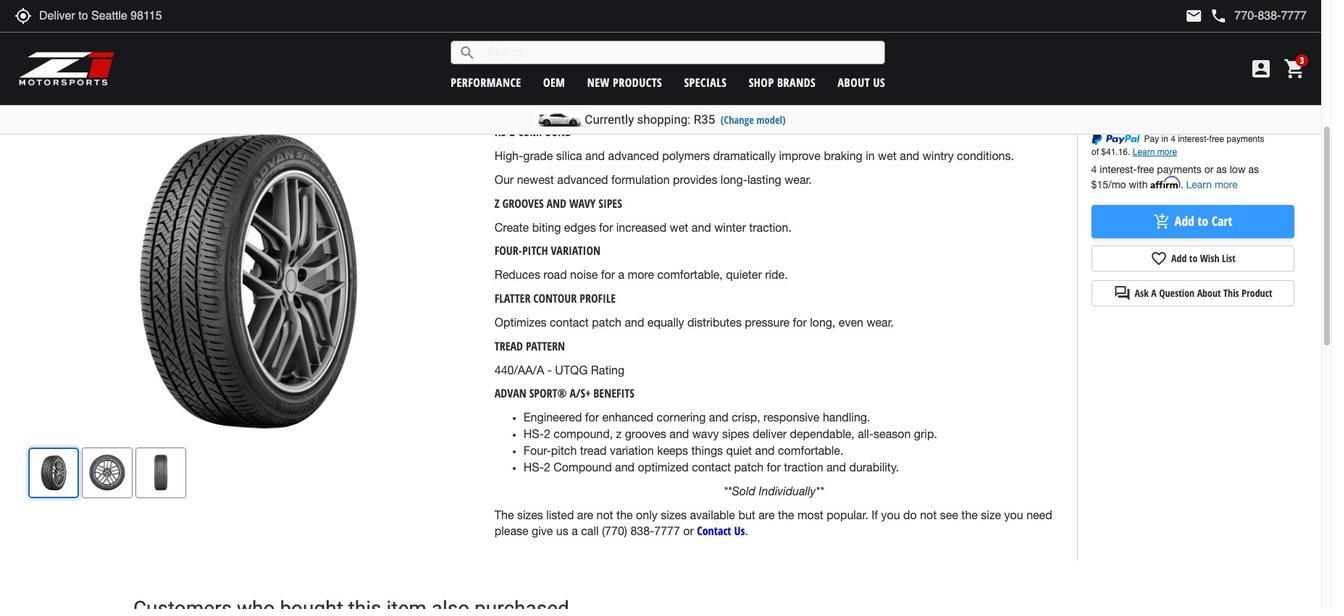Task type: locate. For each thing, give the bounding box(es) containing it.
wear.
[[785, 173, 812, 186], [867, 316, 894, 329]]

about us link
[[838, 74, 886, 90]]

advan
[[495, 386, 527, 402]]

0 vertical spatial wet
[[879, 149, 897, 162]]

1 horizontal spatial about
[[1198, 286, 1222, 300]]

to inside favorite_border add to wish list
[[1190, 251, 1198, 265]]

and right quiet
[[756, 444, 775, 457]]

add right favorite_border
[[1172, 251, 1188, 265]]

noise
[[570, 268, 598, 281]]

0 vertical spatial crisp,
[[598, 102, 627, 115]]

0 vertical spatial handling.
[[689, 102, 737, 115]]

1 vertical spatial us
[[735, 524, 745, 540]]

0 vertical spatial a
[[619, 268, 625, 281]]

comfortable,
[[658, 268, 723, 281]]

crisp, up sipes at right
[[732, 411, 761, 424]]

0 vertical spatial or
[[1205, 164, 1214, 175]]

about inside question_answer ask a question about this product
[[1198, 286, 1222, 300]]

a
[[619, 268, 625, 281], [572, 525, 578, 538]]

optimized
[[638, 461, 689, 474]]

patch down profile
[[592, 316, 622, 329]]

tread
[[580, 444, 607, 457]]

call
[[581, 525, 599, 538]]

cornering up products
[[637, 54, 686, 67]]

patch down quiet
[[735, 461, 764, 474]]

$15
[[1092, 179, 1109, 190]]

to for favorite_border add to wish list
[[1190, 251, 1198, 265]]

improve up lasting
[[779, 149, 821, 162]]

2 vertical spatial to
[[1190, 251, 1198, 265]]

1 horizontal spatial are
[[759, 508, 775, 522]]

0 horizontal spatial .
[[745, 525, 749, 538]]

and left 'equally'
[[625, 316, 645, 329]]

advanced up formulation
[[609, 149, 659, 162]]

lasting
[[748, 173, 782, 186]]

advan sport® a/s+ benefits
[[495, 386, 635, 402]]

with
[[1130, 179, 1148, 190]]

you right size
[[1005, 508, 1024, 522]]

you
[[882, 508, 901, 522], [1005, 508, 1024, 522]]

sport®
[[530, 386, 567, 402]]

2 down engineered
[[544, 428, 551, 441]]

contact
[[697, 524, 732, 540]]

0 horizontal spatial more
[[628, 268, 654, 281]]

four-
[[495, 243, 523, 259]]

0 horizontal spatial responsive
[[630, 102, 686, 115]]

you right if
[[882, 508, 901, 522]]

to inside 'add_shopping_cart add to cart'
[[1198, 213, 1209, 230]]

Search search field
[[476, 41, 885, 64]]

1 horizontal spatial sizes
[[661, 508, 687, 522]]

1 horizontal spatial a
[[619, 268, 625, 281]]

hs- down four-
[[524, 461, 544, 474]]

7777
[[655, 525, 681, 538]]

handling. up all-
[[823, 411, 871, 424]]

question_answer
[[1114, 285, 1132, 302]]

0 horizontal spatial crisp,
[[598, 102, 627, 115]]

quiet
[[727, 444, 752, 457]]

2 horizontal spatial the
[[962, 508, 978, 522]]

3 the from the left
[[962, 508, 978, 522]]

the down individually** on the bottom of the page
[[778, 508, 795, 522]]

1 horizontal spatial wear.
[[867, 316, 894, 329]]

a right us
[[572, 525, 578, 538]]

1 vertical spatial deliver
[[753, 428, 787, 441]]

0 horizontal spatial sizes
[[517, 508, 543, 522]]

silica
[[557, 149, 583, 162]]

1 vertical spatial about
[[1198, 286, 1222, 300]]

reduces road noise for a more comfortable, quieter ride.
[[495, 268, 788, 281]]

phone link
[[1211, 7, 1308, 25]]

shop brands link
[[749, 74, 816, 90]]

long,
[[810, 316, 836, 329]]

flatter contour profile
[[495, 291, 616, 307]]

all-
[[858, 428, 874, 441]]

0 vertical spatial add
[[1175, 213, 1195, 230]]

not right do
[[921, 508, 937, 522]]

or inside 4 interest-free payments or as low as $15 /mo with affirm . learn more
[[1205, 164, 1214, 175]]

the up (770)
[[617, 508, 633, 522]]

the sizes listed are not the only sizes available but are the most popular. if you do not see the size you need please give us a call (770) 838-7777 or
[[495, 508, 1053, 538]]

z grooves and wavy sipes
[[495, 195, 622, 211]]

deliver
[[561, 102, 595, 115], [753, 428, 787, 441]]

1 vertical spatial crisp,
[[732, 411, 761, 424]]

listed
[[547, 508, 574, 522]]

0 vertical spatial responsive
[[630, 102, 686, 115]]

hs- up high-
[[495, 124, 510, 140]]

advanced up wavy
[[558, 173, 609, 186]]

. inside contact us .
[[745, 525, 749, 538]]

handling. down specials
[[689, 102, 737, 115]]

responsive down products
[[630, 102, 686, 115]]

0 vertical spatial advanced
[[609, 149, 659, 162]]

to left cart
[[1198, 213, 1209, 230]]

wet
[[879, 149, 897, 162], [670, 221, 689, 234]]

0 vertical spatial .
[[1181, 179, 1184, 190]]

wear. right even at the bottom right of the page
[[867, 316, 894, 329]]

wet right increased
[[670, 221, 689, 234]]

0 vertical spatial us
[[874, 74, 886, 90]]

improve up new products
[[592, 54, 634, 67]]

the right see
[[962, 508, 978, 522]]

winter
[[715, 221, 746, 234]]

us
[[557, 525, 569, 538]]

but
[[739, 508, 756, 522]]

hs-2 compound
[[495, 124, 572, 140]]

more down increased
[[628, 268, 654, 281]]

a right noise
[[619, 268, 625, 281]]

sizes up give at left bottom
[[517, 508, 543, 522]]

patch inside engineered for enhanced cornering and crisp, responsive handling. hs-2 compound, z grooves and wavy sipes deliver dependable, all-season grip. four-pitch tread variation keeps things quiet and comfortable. hs-2 compound and optimized contact patch for traction and durability.
[[735, 461, 764, 474]]

new
[[588, 74, 610, 90]]

utqg rating
[[555, 364, 625, 377]]

1 vertical spatial to
[[1198, 213, 1209, 230]]

cart
[[1212, 213, 1233, 230]]

about
[[838, 74, 871, 90], [1198, 286, 1222, 300]]

0 vertical spatial contact
[[550, 316, 589, 329]]

us for contact us .
[[735, 524, 745, 540]]

or up learn more link
[[1205, 164, 1214, 175]]

1 vertical spatial patch
[[735, 461, 764, 474]]

1 vertical spatial add
[[1172, 251, 1188, 265]]

add_shopping_cart
[[1154, 213, 1172, 231]]

0 horizontal spatial contact
[[550, 316, 589, 329]]

1 vertical spatial a
[[572, 525, 578, 538]]

1 vertical spatial responsive
[[764, 411, 820, 424]]

1 horizontal spatial improve
[[779, 149, 821, 162]]

1 horizontal spatial crisp,
[[732, 411, 761, 424]]

add for add to wish list
[[1172, 251, 1188, 265]]

1 horizontal spatial not
[[921, 508, 937, 522]]

create
[[495, 221, 529, 234]]

0 horizontal spatial wet
[[670, 221, 689, 234]]

model)
[[757, 113, 786, 127]]

1 vertical spatial hs-
[[524, 428, 544, 441]]

1 vertical spatial or
[[684, 525, 694, 538]]

. down payments
[[1181, 179, 1184, 190]]

add inside favorite_border add to wish list
[[1172, 251, 1188, 265]]

1 are from the left
[[578, 508, 594, 522]]

are up "call"
[[578, 508, 594, 522]]

to left "wish"
[[1190, 251, 1198, 265]]

wet right in
[[879, 149, 897, 162]]

extra-large blocks improve cornering performance.
[[495, 54, 759, 67]]

1 you from the left
[[882, 508, 901, 522]]

learn more link
[[1187, 179, 1239, 190]]

enhanced
[[603, 411, 654, 424]]

1 horizontal spatial as
[[1249, 164, 1260, 175]]

0 vertical spatial more
[[1215, 179, 1239, 190]]

currently
[[585, 112, 634, 127]]

(change
[[721, 113, 754, 127]]

2 sizes from the left
[[661, 508, 687, 522]]

0 vertical spatial wear.
[[785, 173, 812, 186]]

grade
[[523, 149, 553, 162]]

handling. inside engineered for enhanced cornering and crisp, responsive handling. hs-2 compound, z grooves and wavy sipes deliver dependable, all-season grip. four-pitch tread variation keeps things quiet and comfortable. hs-2 compound and optimized contact patch for traction and durability.
[[823, 411, 871, 424]]

**sold individually**
[[724, 485, 824, 498]]

contact down flatter contour profile
[[550, 316, 589, 329]]

us for about us
[[874, 74, 886, 90]]

1 not from the left
[[597, 508, 614, 522]]

1 horizontal spatial handling.
[[823, 411, 871, 424]]

responsive up dependable,
[[764, 411, 820, 424]]

wear. right lasting
[[785, 173, 812, 186]]

pattern
[[526, 338, 565, 354]]

for down sipes
[[599, 221, 613, 234]]

not up (770)
[[597, 508, 614, 522]]

flatter
[[495, 291, 531, 307]]

1 horizontal spatial deliver
[[753, 428, 787, 441]]

1 horizontal spatial responsive
[[764, 411, 820, 424]]

0 horizontal spatial the
[[617, 508, 633, 522]]

specials
[[685, 74, 727, 90]]

0 horizontal spatial you
[[882, 508, 901, 522]]

and left 'wintry'
[[900, 149, 920, 162]]

0 horizontal spatial or
[[684, 525, 694, 538]]

four-pitch variation
[[495, 243, 601, 259]]

0 vertical spatial about
[[838, 74, 871, 90]]

responsive inside engineered for enhanced cornering and crisp, responsive handling. hs-2 compound, z grooves and wavy sipes deliver dependable, all-season grip. four-pitch tread variation keeps things quiet and comfortable. hs-2 compound and optimized contact patch for traction and durability.
[[764, 411, 820, 424]]

1 horizontal spatial or
[[1205, 164, 1214, 175]]

1 horizontal spatial contact
[[692, 461, 731, 474]]

shop
[[749, 74, 774, 90]]

deliver right sipes at right
[[753, 428, 787, 441]]

1 vertical spatial handling.
[[823, 411, 871, 424]]

cornering up the wavy at the right bottom of page
[[657, 411, 706, 424]]

crisp, down new products link
[[598, 102, 627, 115]]

to
[[547, 102, 557, 115], [1198, 213, 1209, 230], [1190, 251, 1198, 265]]

pressure
[[745, 316, 790, 329]]

0 horizontal spatial us
[[735, 524, 745, 540]]

0 horizontal spatial as
[[1217, 164, 1228, 175]]

2 up high-
[[510, 124, 515, 140]]

440/aa/a - utqg rating
[[495, 364, 625, 377]]

our
[[495, 173, 514, 186]]

2 as from the left
[[1249, 164, 1260, 175]]

2 down four-
[[544, 461, 551, 474]]

more down low
[[1215, 179, 1239, 190]]

performance link
[[451, 74, 522, 90]]

1 horizontal spatial patch
[[735, 461, 764, 474]]

sizes up 7777
[[661, 508, 687, 522]]

add
[[1175, 213, 1195, 230], [1172, 251, 1188, 265]]

about left this at the right
[[1198, 286, 1222, 300]]

ask
[[1135, 286, 1149, 300]]

provides
[[673, 173, 718, 186]]

hs- up four-
[[524, 428, 544, 441]]

contact down things
[[692, 461, 731, 474]]

about right brands
[[838, 74, 871, 90]]

0 horizontal spatial deliver
[[561, 102, 595, 115]]

add right add_shopping_cart at the top right
[[1175, 213, 1195, 230]]

add inside 'add_shopping_cart add to cart'
[[1175, 213, 1195, 230]]

deliver down "optimized sidewall construction"
[[561, 102, 595, 115]]

patch
[[592, 316, 622, 329], [735, 461, 764, 474]]

interest-
[[1100, 164, 1138, 175]]

1 horizontal spatial you
[[1005, 508, 1024, 522]]

1 vertical spatial advanced
[[558, 173, 609, 186]]

shopping:
[[637, 112, 691, 127]]

1 horizontal spatial the
[[778, 508, 795, 522]]

are right but
[[759, 508, 775, 522]]

1 horizontal spatial more
[[1215, 179, 1239, 190]]

. down but
[[745, 525, 749, 538]]

1 vertical spatial contact
[[692, 461, 731, 474]]

tread
[[495, 338, 523, 354]]

2 vertical spatial hs-
[[524, 461, 544, 474]]

more
[[1215, 179, 1239, 190], [628, 268, 654, 281]]

0 vertical spatial hs-
[[495, 124, 510, 140]]

0 horizontal spatial are
[[578, 508, 594, 522]]

account_box
[[1250, 57, 1273, 80]]

2 not from the left
[[921, 508, 937, 522]]

four-
[[524, 444, 551, 457]]

0 horizontal spatial improve
[[592, 54, 634, 67]]

please
[[495, 525, 529, 538]]

1 vertical spatial wet
[[670, 221, 689, 234]]

profile
[[580, 291, 616, 307]]

1 horizontal spatial us
[[874, 74, 886, 90]]

if
[[872, 508, 879, 522]]

to up compound
[[547, 102, 557, 115]]

0 horizontal spatial not
[[597, 508, 614, 522]]

1 the from the left
[[617, 508, 633, 522]]

1 horizontal spatial wet
[[879, 149, 897, 162]]

performance.
[[689, 54, 759, 67]]

contact us .
[[697, 524, 749, 540]]

only
[[636, 508, 658, 522]]

0 horizontal spatial patch
[[592, 316, 622, 329]]

1 vertical spatial .
[[745, 525, 749, 538]]

contact inside engineered for enhanced cornering and crisp, responsive handling. hs-2 compound, z grooves and wavy sipes deliver dependable, all-season grip. four-pitch tread variation keeps things quiet and comfortable. hs-2 compound and optimized contact patch for traction and durability.
[[692, 461, 731, 474]]

0 horizontal spatial a
[[572, 525, 578, 538]]

1 vertical spatial more
[[628, 268, 654, 281]]

1 horizontal spatial .
[[1181, 179, 1184, 190]]

shop brands
[[749, 74, 816, 90]]

product
[[1243, 286, 1273, 300]]

1 vertical spatial cornering
[[657, 411, 706, 424]]

or right 7777
[[684, 525, 694, 538]]

dependable,
[[790, 428, 855, 441]]

popular.
[[827, 508, 869, 522]]

as right low
[[1249, 164, 1260, 175]]

specials link
[[685, 74, 727, 90]]

pitch
[[551, 444, 577, 457]]

as left low
[[1217, 164, 1228, 175]]



Task type: vqa. For each thing, say whether or not it's contained in the screenshot.
Model)
yes



Task type: describe. For each thing, give the bounding box(es) containing it.
high-
[[495, 149, 523, 162]]

ride.
[[766, 268, 788, 281]]

0 vertical spatial to
[[547, 102, 557, 115]]

grooves
[[625, 428, 667, 441]]

and down variation
[[615, 461, 635, 474]]

individually**
[[759, 485, 824, 498]]

2 vertical spatial 2
[[544, 461, 551, 474]]

the
[[495, 508, 514, 522]]

sipes
[[599, 195, 622, 211]]

1 vertical spatial wear.
[[867, 316, 894, 329]]

for up compound,
[[586, 411, 599, 424]]

account_box link
[[1247, 57, 1277, 80]]

2 the from the left
[[778, 508, 795, 522]]

2 you from the left
[[1005, 508, 1024, 522]]

shopping_cart link
[[1281, 57, 1308, 80]]

list
[[1223, 251, 1236, 265]]

0 vertical spatial 2
[[510, 124, 515, 140]]

0 vertical spatial improve
[[592, 54, 634, 67]]

contour
[[534, 291, 577, 307]]

formulation
[[612, 173, 670, 186]]

more inside 4 interest-free payments or as low as $15 /mo with affirm . learn more
[[1215, 179, 1239, 190]]

mail link
[[1186, 7, 1203, 25]]

wavy
[[570, 195, 596, 211]]

learn
[[1187, 179, 1213, 190]]

1 as from the left
[[1217, 164, 1228, 175]]

question_answer ask a question about this product
[[1114, 285, 1273, 302]]

r35
[[694, 112, 716, 127]]

0 vertical spatial deliver
[[561, 102, 595, 115]]

/mo
[[1109, 179, 1127, 190]]

0 horizontal spatial about
[[838, 74, 871, 90]]

performance shoulder
[[495, 29, 611, 45]]

long-
[[721, 173, 748, 186]]

grip.
[[915, 428, 938, 441]]

affirm
[[1151, 177, 1181, 189]]

0 horizontal spatial handling.
[[689, 102, 737, 115]]

for up **sold individually** at bottom right
[[767, 461, 781, 474]]

for right noise
[[601, 268, 615, 281]]

contact us link
[[697, 524, 745, 540]]

keeps
[[657, 444, 689, 457]]

even
[[839, 316, 864, 329]]

variation
[[551, 243, 601, 259]]

biting
[[532, 221, 561, 234]]

pitch
[[523, 243, 548, 259]]

increased
[[617, 221, 667, 234]]

large
[[526, 54, 551, 67]]

z
[[495, 195, 500, 211]]

new products link
[[588, 74, 663, 90]]

-
[[548, 364, 552, 377]]

0 horizontal spatial wear.
[[785, 173, 812, 186]]

conditions.
[[958, 149, 1015, 162]]

create biting edges for increased wet and winter traction.
[[495, 221, 792, 234]]

z1 motorsports logo image
[[18, 51, 116, 87]]

or inside the sizes listed are not the only sizes available but are the most popular. if you do not see the size you need please give us a call (770) 838-7777 or
[[684, 525, 694, 538]]

quieter
[[726, 268, 762, 281]]

question
[[1160, 286, 1195, 300]]

shopping_cart
[[1284, 57, 1308, 80]]

performance
[[495, 29, 561, 45]]

give
[[532, 525, 553, 538]]

1 sizes from the left
[[517, 508, 543, 522]]

engineered
[[524, 411, 582, 424]]

crisp, inside engineered for enhanced cornering and crisp, responsive handling. hs-2 compound, z grooves and wavy sipes deliver dependable, all-season grip. four-pitch tread variation keeps things quiet and comfortable. hs-2 compound and optimized contact patch for traction and durability.
[[732, 411, 761, 424]]

a inside the sizes listed are not the only sizes available but are the most popular. if you do not see the size you need please give us a call (770) 838-7777 or
[[572, 525, 578, 538]]

search
[[459, 44, 476, 61]]

shoulder
[[564, 29, 611, 45]]

compound
[[518, 124, 572, 140]]

for left long,
[[793, 316, 807, 329]]

size
[[982, 508, 1002, 522]]

high-grade silica and advanced polymers dramatically improve braking in wet and wintry conditions.
[[495, 149, 1015, 162]]

traction
[[784, 461, 824, 474]]

440/aa/a
[[495, 364, 545, 377]]

wintry
[[923, 149, 954, 162]]

road
[[544, 268, 567, 281]]

1 vertical spatial 2
[[544, 428, 551, 441]]

comfortable.
[[778, 444, 844, 457]]

season
[[874, 428, 911, 441]]

and right silica
[[586, 149, 605, 162]]

favorite_border
[[1151, 250, 1168, 267]]

braking
[[824, 149, 863, 162]]

and up keeps
[[670, 428, 689, 441]]

0 vertical spatial patch
[[592, 316, 622, 329]]

deliver inside engineered for enhanced cornering and crisp, responsive handling. hs-2 compound, z grooves and wavy sipes deliver dependable, all-season grip. four-pitch tread variation keeps things quiet and comfortable. hs-2 compound and optimized contact patch for traction and durability.
[[753, 428, 787, 441]]

(change model) link
[[721, 113, 786, 127]]

$164.63
[[1121, 102, 1174, 125]]

newest
[[517, 173, 554, 186]]

phone
[[1211, 7, 1228, 25]]

blocks
[[555, 54, 589, 67]]

this
[[1224, 286, 1240, 300]]

1 vertical spatial improve
[[779, 149, 821, 162]]

polymers
[[663, 149, 710, 162]]

optimized sidewall construction
[[495, 76, 664, 92]]

2 are from the left
[[759, 508, 775, 522]]

in
[[866, 149, 875, 162]]

my_location
[[14, 7, 32, 25]]

low
[[1231, 164, 1246, 175]]

compound,
[[554, 428, 613, 441]]

and up the wavy at the right bottom of page
[[709, 411, 729, 424]]

to for add_shopping_cart add to cart
[[1198, 213, 1209, 230]]

and left winter
[[692, 221, 712, 234]]

. inside 4 interest-free payments or as low as $15 /mo with affirm . learn more
[[1181, 179, 1184, 190]]

cornering inside engineered for enhanced cornering and crisp, responsive handling. hs-2 compound, z grooves and wavy sipes deliver dependable, all-season grip. four-pitch tread variation keeps things quiet and comfortable. hs-2 compound and optimized contact patch for traction and durability.
[[657, 411, 706, 424]]

grooves
[[503, 195, 544, 211]]

0 vertical spatial cornering
[[637, 54, 686, 67]]

and down comfortable.
[[827, 461, 847, 474]]

currently shopping: r35 (change model)
[[585, 112, 786, 127]]

see
[[941, 508, 959, 522]]

add for add to cart
[[1175, 213, 1195, 230]]

our newest advanced formulation provides long-lasting wear.
[[495, 173, 812, 186]]



